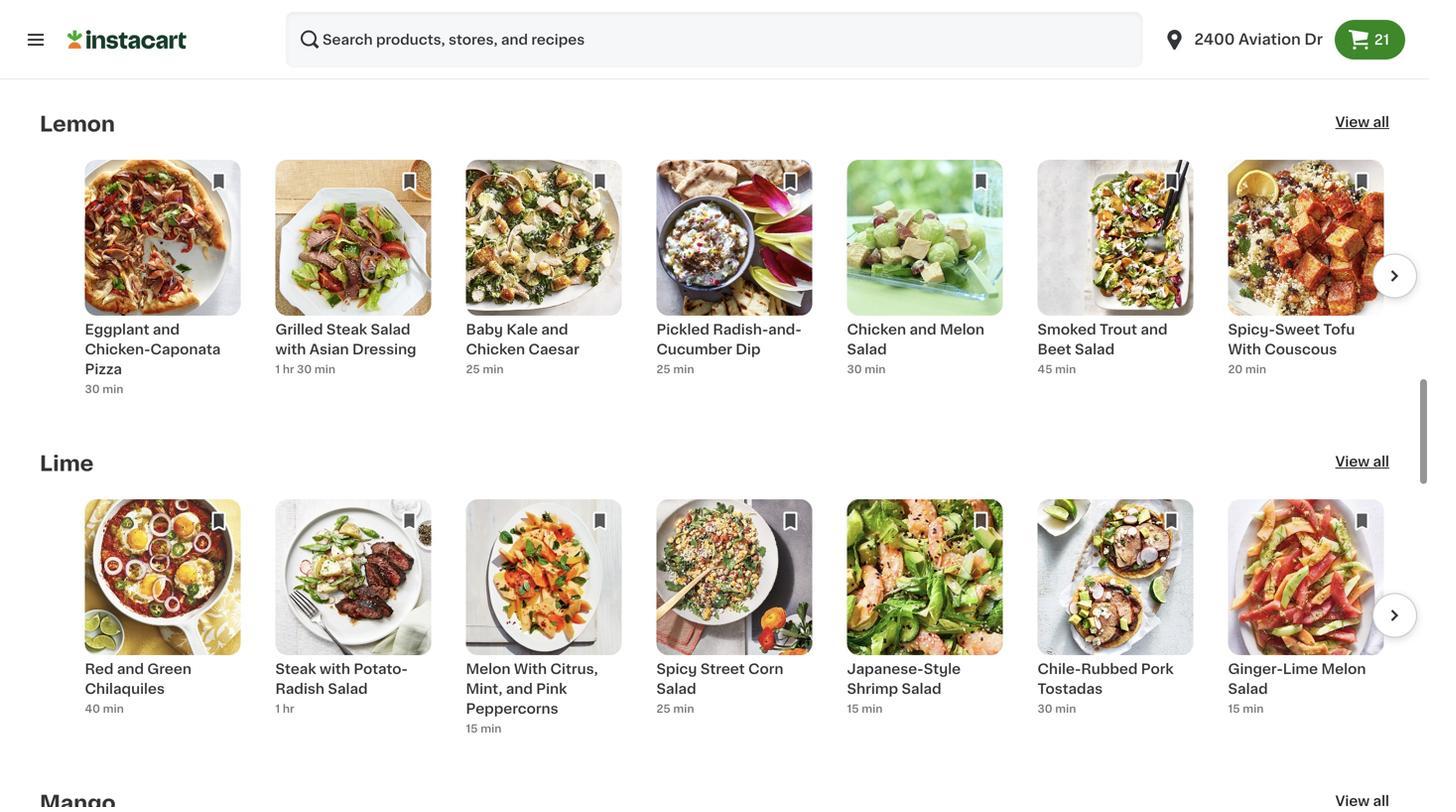 Task type: vqa. For each thing, say whether or not it's contained in the screenshot.


Task type: describe. For each thing, give the bounding box(es) containing it.
and inside smoked trout and beet salad
[[1141, 323, 1168, 337]]

view all for lime
[[1336, 455, 1390, 469]]

green
[[147, 663, 192, 676]]

chile-rubbed pork tostadas
[[1038, 663, 1174, 696]]

20 inside recipe card "group"
[[1229, 364, 1243, 375]]

item carousel region for lemon
[[40, 160, 1418, 404]]

mint,
[[466, 682, 503, 696]]

and-
[[769, 323, 802, 337]]

rubbed
[[1082, 663, 1138, 676]]

tostadas
[[1038, 682, 1103, 696]]

salad inside chicken and melon salad
[[848, 343, 887, 357]]

peppercorns
[[466, 702, 559, 716]]

recipe card group containing spicy-sweet tofu with couscous
[[1229, 160, 1385, 404]]

2400 aviation dr button
[[1151, 12, 1336, 68]]

min for chile-rubbed pork tostadas
[[1056, 704, 1077, 715]]

sweet
[[1276, 323, 1321, 337]]

chilaquiles
[[85, 682, 165, 696]]

0 vertical spatial lime
[[40, 454, 94, 474]]

recipe card group containing ginger-lime melon salad
[[1229, 500, 1385, 744]]

with inside melon with citrus, mint, and pink peppercorns
[[514, 663, 547, 676]]

1 hr
[[276, 704, 294, 715]]

beet
[[1038, 343, 1072, 357]]

smoked
[[1038, 323, 1097, 337]]

melon for ginger-lime melon salad
[[1322, 663, 1367, 676]]

spicy
[[657, 663, 698, 676]]

salad inside japanese-style shrimp salad
[[902, 682, 942, 696]]

spicy-sweet tofu with couscous
[[1229, 323, 1356, 357]]

recipe card group containing chile-rubbed pork tostadas
[[1038, 500, 1194, 744]]

citrus,
[[551, 663, 598, 676]]

pork
[[1142, 663, 1174, 676]]

and inside baby kale and chicken caesar
[[542, 323, 568, 337]]

spicy-
[[1229, 323, 1276, 337]]

15 min for melon with citrus, mint, and pink peppercorns
[[466, 724, 502, 735]]

and inside 'red and green chilaquiles'
[[117, 663, 144, 676]]

salad inside spicy street corn salad
[[657, 682, 697, 696]]

min for smoked trout and beet salad
[[1056, 364, 1077, 375]]

15 for melon with citrus, mint, and pink peppercorns
[[466, 724, 478, 735]]

steak inside grilled steak salad with asian dressing
[[327, 323, 367, 337]]

25 min for lime
[[657, 704, 695, 715]]

recipe card group containing pickled radish-and- cucumber dip
[[657, 160, 813, 404]]

20 min link
[[276, 0, 431, 65]]

30 for chile-rubbed pork tostadas
[[1038, 704, 1053, 715]]

kale
[[507, 323, 538, 337]]

30 down asian
[[297, 364, 312, 375]]

with inside steak with potato- radish salad
[[320, 663, 350, 676]]

1 hr 30 min
[[276, 364, 336, 375]]

25 for lemon
[[657, 364, 671, 375]]

melon for chicken and melon salad
[[940, 323, 985, 337]]

smoked trout and beet salad
[[1038, 323, 1168, 357]]

15 for ginger-lime melon salad
[[1229, 704, 1241, 715]]

recipe card group containing melon with citrus, mint, and pink peppercorns
[[466, 500, 622, 744]]

15 for japanese-style shrimp salad
[[848, 704, 860, 715]]

caesar
[[529, 343, 580, 357]]

chicken-
[[85, 343, 150, 357]]

2400 aviation dr
[[1195, 32, 1324, 47]]

asian
[[310, 343, 349, 357]]

salad inside grilled steak salad with asian dressing
[[371, 323, 411, 337]]

recipe card group containing steak with potato- radish salad
[[276, 500, 431, 744]]

min for eggplant and chicken-caponata pizza
[[102, 384, 123, 395]]

all for lime
[[1374, 455, 1390, 469]]

min for pickled radish-and- cucumber dip
[[674, 364, 695, 375]]

dip
[[736, 343, 761, 357]]

min for japanese-style shrimp salad
[[862, 704, 883, 715]]

1 10 min link from the left
[[85, 0, 241, 65]]

grilled steak salad with asian dressing
[[276, 323, 417, 357]]

25 for lime
[[657, 704, 671, 715]]

and inside melon with citrus, mint, and pink peppercorns
[[506, 682, 533, 696]]

baby
[[466, 323, 503, 337]]

recipe card group containing grilled steak salad with asian dressing
[[276, 160, 431, 404]]

2400 aviation dr button
[[1163, 12, 1324, 68]]

chile-
[[1038, 663, 1082, 676]]

ginger-
[[1229, 663, 1284, 676]]

all for lemon
[[1374, 115, 1390, 129]]

recipe card group containing red and green chilaquiles
[[85, 500, 241, 744]]

2 10 min from the left
[[466, 25, 502, 36]]

min for melon with citrus, mint, and pink peppercorns
[[481, 724, 502, 735]]

melon with citrus, mint, and pink peppercorns
[[466, 663, 598, 716]]

recipe card group containing spicy street corn salad
[[657, 500, 813, 744]]

couscous
[[1265, 343, 1338, 357]]

street
[[701, 663, 745, 676]]

2400
[[1195, 32, 1236, 47]]

dr
[[1305, 32, 1324, 47]]

25 min down baby
[[466, 364, 504, 375]]

hr for lime
[[283, 704, 294, 715]]

aviation
[[1239, 32, 1302, 47]]



Task type: locate. For each thing, give the bounding box(es) containing it.
recipe card group containing smoked trout and beet salad
[[1038, 160, 1194, 404]]

0 vertical spatial chicken
[[848, 323, 907, 337]]

steak
[[327, 323, 367, 337], [276, 663, 316, 676]]

0 vertical spatial view
[[1336, 115, 1371, 129]]

2 horizontal spatial 15 min
[[1229, 704, 1264, 715]]

eggplant and chicken-caponata pizza
[[85, 323, 221, 377]]

0 horizontal spatial steak
[[276, 663, 316, 676]]

0 horizontal spatial lime
[[40, 454, 94, 474]]

40
[[85, 704, 100, 715]]

25 down the cucumber
[[657, 364, 671, 375]]

1 horizontal spatial 20
[[1229, 364, 1243, 375]]

view for lime
[[1336, 455, 1371, 469]]

radish-
[[713, 323, 769, 337]]

0 vertical spatial steak
[[327, 323, 367, 337]]

15 down mint,
[[466, 724, 478, 735]]

and
[[153, 323, 180, 337], [542, 323, 568, 337], [910, 323, 937, 337], [1141, 323, 1168, 337], [117, 663, 144, 676], [506, 682, 533, 696]]

hr for lemon
[[283, 364, 294, 375]]

1 horizontal spatial 10
[[466, 25, 479, 36]]

recipe card group containing baby kale and chicken caesar
[[466, 160, 622, 404]]

0 vertical spatial all
[[1374, 115, 1390, 129]]

red and green chilaquiles
[[85, 663, 192, 696]]

1 for lime
[[276, 704, 280, 715]]

30
[[297, 364, 312, 375], [848, 364, 862, 375], [85, 384, 100, 395], [1038, 704, 1053, 715]]

with up the radish
[[320, 663, 350, 676]]

30 for chicken and melon salad
[[848, 364, 862, 375]]

1
[[276, 364, 280, 375], [276, 704, 280, 715]]

0 vertical spatial view all
[[1336, 115, 1390, 129]]

30 min
[[848, 364, 886, 375], [85, 384, 123, 395], [1038, 704, 1077, 715]]

15 min down shrimp
[[848, 704, 883, 715]]

45
[[1038, 364, 1053, 375]]

1 vertical spatial 20 min
[[1229, 364, 1267, 375]]

1 vertical spatial chicken
[[466, 343, 525, 357]]

2 1 from the top
[[276, 704, 280, 715]]

eggplant
[[85, 323, 149, 337]]

0 vertical spatial item carousel region
[[40, 160, 1418, 404]]

15 down shrimp
[[848, 704, 860, 715]]

melon inside chicken and melon salad
[[940, 323, 985, 337]]

chicken and melon salad
[[848, 323, 985, 357]]

with inside spicy-sweet tofu with couscous
[[1229, 343, 1262, 357]]

1 vertical spatial 1
[[276, 704, 280, 715]]

30 down chicken and melon salad
[[848, 364, 862, 375]]

1 vertical spatial view all link
[[1336, 452, 1390, 476]]

item carousel region containing eggplant and chicken-caponata pizza
[[40, 160, 1418, 404]]

steak up asian
[[327, 323, 367, 337]]

1 horizontal spatial melon
[[940, 323, 985, 337]]

2 view all from the top
[[1336, 455, 1390, 469]]

with down "grilled"
[[276, 343, 306, 357]]

10 min link
[[85, 0, 241, 65], [466, 0, 622, 65]]

potato-
[[354, 663, 408, 676]]

1 all from the top
[[1374, 115, 1390, 129]]

1 horizontal spatial chicken
[[848, 323, 907, 337]]

0 vertical spatial view all link
[[1336, 112, 1390, 136]]

2 hr from the top
[[283, 704, 294, 715]]

0 horizontal spatial 10
[[85, 25, 97, 36]]

30 down the pizza
[[85, 384, 100, 395]]

shrimp
[[848, 682, 899, 696]]

with inside grilled steak salad with asian dressing
[[276, 343, 306, 357]]

chicken
[[848, 323, 907, 337], [466, 343, 525, 357]]

15
[[848, 704, 860, 715], [1229, 704, 1241, 715], [466, 724, 478, 735]]

hr down "grilled"
[[283, 364, 294, 375]]

red
[[85, 663, 114, 676]]

0 horizontal spatial 10 min link
[[85, 0, 241, 65]]

10
[[85, 25, 97, 36], [466, 25, 479, 36]]

1 view all from the top
[[1336, 115, 1390, 129]]

melon inside ginger-lime melon salad
[[1322, 663, 1367, 676]]

30 min for chicken and melon salad
[[848, 364, 886, 375]]

0 vertical spatial 30 min
[[848, 364, 886, 375]]

20 min
[[276, 25, 314, 36], [1229, 364, 1267, 375]]

21 button
[[1336, 20, 1406, 60]]

recipe card group containing eggplant and chicken-caponata pizza
[[85, 160, 241, 404]]

chicken inside baby kale and chicken caesar
[[466, 343, 525, 357]]

1 horizontal spatial 15 min
[[848, 704, 883, 715]]

21
[[1375, 33, 1390, 47]]

1 down "grilled"
[[276, 364, 280, 375]]

salad inside smoked trout and beet salad
[[1075, 343, 1115, 357]]

1 for lemon
[[276, 364, 280, 375]]

min
[[100, 25, 121, 36], [293, 25, 314, 36], [481, 25, 502, 36], [315, 364, 336, 375], [483, 364, 504, 375], [674, 364, 695, 375], [865, 364, 886, 375], [1056, 364, 1077, 375], [1246, 364, 1267, 375], [102, 384, 123, 395], [103, 704, 124, 715], [674, 704, 695, 715], [862, 704, 883, 715], [1056, 704, 1077, 715], [1244, 704, 1264, 715], [481, 724, 502, 735]]

pickled radish-and- cucumber dip
[[657, 323, 802, 357]]

min for chicken and melon salad
[[865, 364, 886, 375]]

20
[[276, 25, 290, 36], [1229, 364, 1243, 375]]

30 min down the pizza
[[85, 384, 123, 395]]

japanese-
[[848, 663, 924, 676]]

1 horizontal spatial 15
[[848, 704, 860, 715]]

0 vertical spatial with
[[276, 343, 306, 357]]

2 view from the top
[[1336, 455, 1371, 469]]

1 vertical spatial view
[[1336, 455, 1371, 469]]

1 vertical spatial item carousel region
[[40, 500, 1418, 744]]

salad inside steak with potato- radish salad
[[328, 682, 368, 696]]

pizza
[[85, 363, 122, 377]]

0 horizontal spatial 30 min
[[85, 384, 123, 395]]

view all for lemon
[[1336, 115, 1390, 129]]

with up pink
[[514, 663, 547, 676]]

chicken down baby
[[466, 343, 525, 357]]

view all
[[1336, 115, 1390, 129], [1336, 455, 1390, 469]]

2 all from the top
[[1374, 455, 1390, 469]]

1 horizontal spatial 10 min link
[[466, 0, 622, 65]]

hr
[[283, 364, 294, 375], [283, 704, 294, 715]]

pickled
[[657, 323, 710, 337]]

0 horizontal spatial with
[[276, 343, 306, 357]]

steak inside steak with potato- radish salad
[[276, 663, 316, 676]]

0 vertical spatial hr
[[283, 364, 294, 375]]

1 vertical spatial 30 min
[[85, 384, 123, 395]]

1 vertical spatial view all
[[1336, 455, 1390, 469]]

recipe card group
[[85, 160, 241, 404], [276, 160, 431, 404], [466, 160, 622, 404], [657, 160, 813, 404], [848, 160, 1003, 404], [1038, 160, 1194, 404], [1229, 160, 1385, 404], [85, 500, 241, 744], [276, 500, 431, 744], [466, 500, 622, 744], [657, 500, 813, 744], [848, 500, 1003, 744], [1038, 500, 1194, 744], [1229, 500, 1385, 744]]

2 10 from the left
[[466, 25, 479, 36]]

min for baby kale and chicken caesar
[[483, 364, 504, 375]]

min for ginger-lime melon salad
[[1244, 704, 1264, 715]]

2 horizontal spatial melon
[[1322, 663, 1367, 676]]

30 min for eggplant and chicken-caponata pizza
[[85, 384, 123, 395]]

recipe card group containing japanese-style shrimp salad
[[848, 500, 1003, 744]]

1 1 from the top
[[276, 364, 280, 375]]

1 horizontal spatial with
[[1229, 343, 1262, 357]]

40 min
[[85, 704, 124, 715]]

30 min for chile-rubbed pork tostadas
[[1038, 704, 1077, 715]]

view for lemon
[[1336, 115, 1371, 129]]

japanese-style shrimp salad
[[848, 663, 961, 696]]

salad inside ginger-lime melon salad
[[1229, 682, 1269, 696]]

15 min for japanese-style shrimp salad
[[848, 704, 883, 715]]

0 horizontal spatial 15
[[466, 724, 478, 735]]

1 10 from the left
[[85, 25, 97, 36]]

with down spicy-
[[1229, 343, 1262, 357]]

1 vertical spatial steak
[[276, 663, 316, 676]]

tofu
[[1324, 323, 1356, 337]]

Search field
[[286, 12, 1143, 68]]

2 vertical spatial 30 min
[[1038, 704, 1077, 715]]

0 horizontal spatial 20 min
[[276, 25, 314, 36]]

25 min down spicy
[[657, 704, 695, 715]]

1 vertical spatial with
[[320, 663, 350, 676]]

view all link for lime
[[1336, 452, 1390, 476]]

1 horizontal spatial with
[[320, 663, 350, 676]]

30 min down tostadas
[[1038, 704, 1077, 715]]

spicy street corn salad
[[657, 663, 784, 696]]

radish
[[276, 682, 325, 696]]

with
[[276, 343, 306, 357], [320, 663, 350, 676]]

1 down the radish
[[276, 704, 280, 715]]

0 horizontal spatial 20
[[276, 25, 290, 36]]

25 min for lemon
[[657, 364, 695, 375]]

0 horizontal spatial 10 min
[[85, 25, 121, 36]]

cucumber
[[657, 343, 733, 357]]

15 min for ginger-lime melon salad
[[1229, 704, 1264, 715]]

1 vertical spatial hr
[[283, 704, 294, 715]]

chicken right 'and-'
[[848, 323, 907, 337]]

pink
[[537, 682, 567, 696]]

1 view from the top
[[1336, 115, 1371, 129]]

0 horizontal spatial chicken
[[466, 343, 525, 357]]

item carousel region containing red and green chilaquiles
[[40, 500, 1418, 744]]

0 horizontal spatial with
[[514, 663, 547, 676]]

view all link for lemon
[[1336, 112, 1390, 136]]

melon inside melon with citrus, mint, and pink peppercorns
[[466, 663, 511, 676]]

None search field
[[286, 12, 1143, 68]]

2 item carousel region from the top
[[40, 500, 1418, 744]]

1 horizontal spatial 20 min
[[1229, 364, 1267, 375]]

trout
[[1100, 323, 1138, 337]]

15 min
[[848, 704, 883, 715], [1229, 704, 1264, 715], [466, 724, 502, 735]]

caponata
[[150, 343, 221, 357]]

1 vertical spatial lime
[[1284, 663, 1319, 676]]

25 min down the cucumber
[[657, 364, 695, 375]]

lime inside ginger-lime melon salad
[[1284, 663, 1319, 676]]

1 10 min from the left
[[85, 25, 121, 36]]

steak up the radish
[[276, 663, 316, 676]]

1 horizontal spatial 10 min
[[466, 25, 502, 36]]

2 10 min link from the left
[[466, 0, 622, 65]]

chicken inside chicken and melon salad
[[848, 323, 907, 337]]

15 min down ginger-
[[1229, 704, 1264, 715]]

25
[[466, 364, 480, 375], [657, 364, 671, 375], [657, 704, 671, 715]]

30 for eggplant and chicken-caponata pizza
[[85, 384, 100, 395]]

with
[[1229, 343, 1262, 357], [514, 663, 547, 676]]

1 horizontal spatial lime
[[1284, 663, 1319, 676]]

0 vertical spatial 1
[[276, 364, 280, 375]]

all
[[1374, 115, 1390, 129], [1374, 455, 1390, 469]]

1 vertical spatial all
[[1374, 455, 1390, 469]]

0 horizontal spatial 15 min
[[466, 724, 502, 735]]

salad
[[371, 323, 411, 337], [848, 343, 887, 357], [1075, 343, 1115, 357], [328, 682, 368, 696], [657, 682, 697, 696], [902, 682, 942, 696], [1229, 682, 1269, 696]]

1 item carousel region from the top
[[40, 160, 1418, 404]]

1 vertical spatial 20
[[1229, 364, 1243, 375]]

view all link
[[1336, 112, 1390, 136], [1336, 452, 1390, 476]]

0 vertical spatial 20
[[276, 25, 290, 36]]

15 down ginger-
[[1229, 704, 1241, 715]]

ginger-lime melon salad
[[1229, 663, 1367, 696]]

1 horizontal spatial steak
[[327, 323, 367, 337]]

lemon
[[40, 114, 115, 135]]

lime
[[40, 454, 94, 474], [1284, 663, 1319, 676]]

and inside chicken and melon salad
[[910, 323, 937, 337]]

instacart logo image
[[68, 28, 187, 52]]

corn
[[749, 663, 784, 676]]

hr down the radish
[[283, 704, 294, 715]]

view
[[1336, 115, 1371, 129], [1336, 455, 1371, 469]]

0 vertical spatial with
[[1229, 343, 1262, 357]]

15 min down the peppercorns on the bottom left of the page
[[466, 724, 502, 735]]

style
[[924, 663, 961, 676]]

1 horizontal spatial 30 min
[[848, 364, 886, 375]]

2 horizontal spatial 15
[[1229, 704, 1241, 715]]

item carousel region
[[40, 160, 1418, 404], [40, 500, 1418, 744]]

2 view all link from the top
[[1336, 452, 1390, 476]]

30 min down chicken and melon salad
[[848, 364, 886, 375]]

steak with potato- radish salad
[[276, 663, 408, 696]]

min for spicy-sweet tofu with couscous
[[1246, 364, 1267, 375]]

10 min
[[85, 25, 121, 36], [466, 25, 502, 36]]

0 vertical spatial 20 min
[[276, 25, 314, 36]]

1 vertical spatial with
[[514, 663, 547, 676]]

and inside eggplant and chicken-caponata pizza
[[153, 323, 180, 337]]

20 min inside item carousel 'region'
[[1229, 364, 1267, 375]]

2 horizontal spatial 30 min
[[1038, 704, 1077, 715]]

30 down tostadas
[[1038, 704, 1053, 715]]

baby kale and chicken caesar
[[466, 323, 580, 357]]

grilled
[[276, 323, 323, 337]]

recipe card group containing chicken and melon salad
[[848, 160, 1003, 404]]

25 down baby
[[466, 364, 480, 375]]

0 horizontal spatial melon
[[466, 663, 511, 676]]

45 min
[[1038, 364, 1077, 375]]

25 min
[[466, 364, 504, 375], [657, 364, 695, 375], [657, 704, 695, 715]]

min for spicy street corn salad
[[674, 704, 695, 715]]

melon
[[940, 323, 985, 337], [466, 663, 511, 676], [1322, 663, 1367, 676]]

1 view all link from the top
[[1336, 112, 1390, 136]]

1 hr from the top
[[283, 364, 294, 375]]

dressing
[[353, 343, 417, 357]]

min for red and green chilaquiles
[[103, 704, 124, 715]]

25 down spicy
[[657, 704, 671, 715]]

item carousel region for lime
[[40, 500, 1418, 744]]



